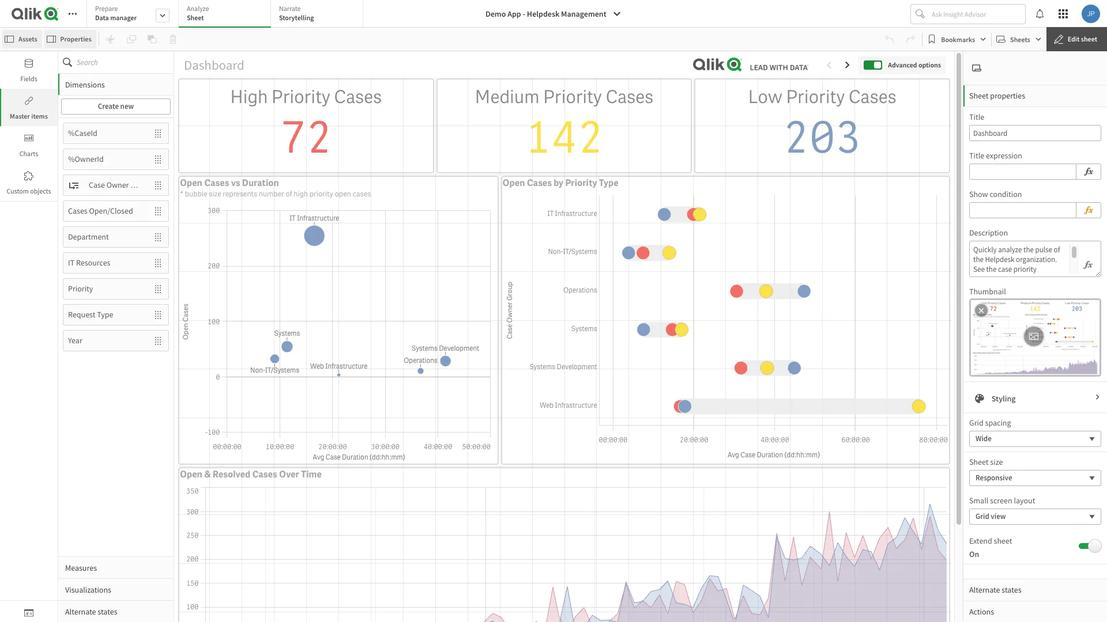Task type: describe. For each thing, give the bounding box(es) containing it.
prepare
[[95, 4, 118, 13]]

storytelling
[[279, 13, 314, 22]]

helpdesk
[[527, 9, 560, 19]]

items
[[31, 112, 48, 121]]

charts
[[19, 149, 38, 158]]

sheets
[[1010, 35, 1030, 44]]

grid
[[969, 418, 984, 429]]

actions tab
[[964, 602, 1107, 623]]

assets
[[18, 35, 37, 43]]

%ownerid
[[68, 154, 104, 164]]

&
[[204, 469, 211, 481]]

objects
[[30, 187, 51, 196]]

open
[[335, 189, 351, 199]]

alternate states tab
[[964, 580, 1107, 602]]

styling
[[992, 394, 1016, 404]]

tab list containing dimensions
[[58, 73, 174, 623]]

create new
[[98, 102, 134, 111]]

dimensions tab
[[58, 73, 174, 95]]

sheet for edit sheet
[[1081, 35, 1097, 43]]

3 move image from the top
[[148, 176, 168, 195]]

options
[[919, 60, 941, 69]]

master
[[10, 112, 30, 121]]

show
[[969, 189, 988, 200]]

sheet for extend sheet on
[[994, 536, 1012, 547]]

medium
[[475, 85, 540, 109]]

move image for request type
[[148, 305, 168, 325]]

application containing 72
[[0, 0, 1107, 623]]

next image
[[1095, 394, 1102, 404]]

open cases by priority type
[[503, 177, 619, 189]]

203
[[783, 109, 862, 166]]

bookmarks
[[941, 35, 975, 44]]

properties
[[990, 91, 1025, 101]]

sheet inside analyze sheet
[[187, 13, 204, 22]]

resources
[[76, 258, 110, 268]]

expression
[[986, 151, 1022, 161]]

duration
[[242, 177, 279, 189]]

0 horizontal spatial alternate states
[[65, 607, 117, 617]]

sheet properties tab
[[964, 85, 1107, 107]]

open expression editor image for expression
[[1084, 165, 1094, 179]]

sheet image
[[972, 63, 982, 73]]

sheet for sheet properties
[[969, 91, 989, 101]]

assets button
[[2, 30, 42, 48]]

charts button
[[0, 126, 58, 164]]

drill
[[153, 180, 167, 190]]

year
[[68, 336, 82, 346]]

extend
[[969, 536, 992, 547]]

states inside tab
[[1002, 585, 1022, 596]]

low
[[748, 85, 783, 109]]

high
[[294, 189, 308, 199]]

open cases vs duration * bubble size represents number of high priority open cases
[[180, 177, 371, 199]]

custom objects
[[7, 187, 51, 196]]

case
[[89, 180, 105, 190]]

vs
[[231, 177, 240, 189]]

priority for 203
[[786, 85, 845, 109]]

fields button
[[0, 51, 58, 89]]

case owner group drill
[[89, 180, 167, 190]]

analyze
[[187, 4, 209, 13]]

advanced options
[[888, 60, 941, 69]]

3 open expression editor image from the top
[[1084, 258, 1093, 272]]

high priority cases 72
[[230, 85, 382, 166]]

description
[[969, 228, 1008, 238]]

edit
[[1068, 35, 1080, 43]]

move image for it resources
[[148, 253, 168, 273]]

*
[[180, 189, 183, 199]]

cases inside low priority cases 203
[[849, 85, 897, 109]]

open for open cases by priority type
[[503, 177, 525, 189]]

1 vertical spatial size
[[990, 457, 1003, 468]]

condition
[[990, 189, 1022, 200]]

open for open & resolved cases over time
[[180, 469, 202, 481]]

edit sheet
[[1068, 35, 1097, 43]]

move image for year
[[148, 331, 168, 351]]

72
[[280, 109, 332, 166]]

master items
[[10, 112, 48, 121]]

link image
[[24, 96, 33, 106]]

sheet properties
[[969, 91, 1025, 101]]

open for open cases vs duration * bubble size represents number of high priority open cases
[[180, 177, 202, 189]]

database image
[[24, 59, 33, 68]]

request
[[68, 310, 95, 320]]

move image for priority
[[148, 279, 168, 299]]

grid spacing
[[969, 418, 1011, 429]]

screen
[[990, 496, 1012, 506]]

puzzle image
[[24, 171, 33, 181]]

0 horizontal spatial states
[[98, 607, 117, 617]]

change thumbnail image
[[1029, 330, 1039, 344]]

manager
[[110, 13, 137, 22]]

advanced
[[888, 60, 917, 69]]

cases open/closed
[[68, 206, 133, 216]]

%caseid
[[68, 128, 97, 138]]

represents
[[223, 189, 257, 199]]

Search text field
[[77, 51, 174, 73]]

cases inside high priority cases 72
[[334, 85, 382, 109]]

edit sheet button
[[1047, 27, 1107, 51]]

thumbnail
[[969, 287, 1006, 297]]

create
[[98, 102, 119, 111]]



Task type: locate. For each thing, give the bounding box(es) containing it.
sheet size
[[969, 457, 1003, 468]]

title left expression
[[969, 151, 985, 161]]

new
[[120, 102, 134, 111]]

extend sheet on
[[969, 536, 1012, 560]]

-
[[523, 9, 525, 19]]

title expression
[[969, 151, 1022, 161]]

of
[[286, 189, 292, 199]]

open expression editor image
[[1084, 165, 1094, 179], [1084, 204, 1094, 217], [1084, 258, 1093, 272]]

1 move image from the top
[[148, 124, 168, 143]]

application
[[0, 0, 1107, 623]]

alternate states inside tab
[[969, 585, 1022, 596]]

visualizations
[[65, 585, 111, 595]]

move image for department
[[148, 228, 168, 247]]

4 move image from the top
[[148, 253, 168, 273]]

title for title
[[969, 112, 985, 122]]

dimensions
[[65, 79, 105, 90]]

priority
[[272, 85, 330, 109], [543, 85, 602, 109], [786, 85, 845, 109], [565, 177, 597, 189], [68, 284, 93, 294]]

open expression editor image for condition
[[1084, 204, 1094, 217]]

it
[[68, 258, 75, 268]]

type right by at the right
[[599, 177, 619, 189]]

move image
[[148, 124, 168, 143], [148, 150, 168, 169], [148, 176, 168, 195], [148, 253, 168, 273], [148, 279, 168, 299], [148, 305, 168, 325], [148, 331, 168, 351]]

1 horizontal spatial alternate
[[969, 585, 1000, 596]]

move image for cases open/closed
[[148, 202, 168, 221]]

0 horizontal spatial sheet
[[994, 536, 1012, 547]]

object image
[[24, 134, 33, 143]]

0 vertical spatial move image
[[148, 202, 168, 221]]

title for title expression
[[969, 151, 985, 161]]

by
[[554, 177, 564, 189]]

1 title from the top
[[969, 112, 985, 122]]

cases
[[353, 189, 371, 199]]

cases inside open cases vs duration * bubble size represents number of high priority open cases
[[204, 177, 229, 189]]

1 vertical spatial sheet
[[969, 91, 989, 101]]

alternate states down visualizations
[[65, 607, 117, 617]]

sheet
[[187, 13, 204, 22], [969, 91, 989, 101], [969, 457, 989, 468]]

0 vertical spatial sheet
[[1081, 35, 1097, 43]]

properties
[[60, 35, 91, 43]]

7 move image from the top
[[148, 331, 168, 351]]

1 horizontal spatial type
[[599, 177, 619, 189]]

fields
[[20, 74, 37, 83]]

0 vertical spatial open expression editor image
[[1084, 165, 1094, 179]]

sheet down analyze
[[187, 13, 204, 22]]

1 move image from the top
[[148, 202, 168, 221]]

1 vertical spatial move image
[[148, 228, 168, 247]]

1 horizontal spatial sheet
[[1081, 35, 1097, 43]]

priority
[[309, 189, 333, 199]]

department
[[68, 232, 109, 242]]

0 horizontal spatial size
[[209, 189, 221, 199]]

0 vertical spatial size
[[209, 189, 221, 199]]

open left the &
[[180, 469, 202, 481]]

sheet right edit in the right of the page
[[1081, 35, 1097, 43]]

analyze sheet
[[187, 4, 209, 22]]

alternate states up actions
[[969, 585, 1022, 596]]

small screen layout
[[969, 496, 1035, 506]]

None text field
[[969, 202, 1077, 219]]

5 move image from the top
[[148, 279, 168, 299]]

variables image
[[24, 609, 33, 618]]

prepare data manager
[[95, 4, 137, 22]]

sheet right the extend
[[994, 536, 1012, 547]]

time
[[301, 469, 322, 481]]

0 horizontal spatial alternate
[[65, 607, 96, 617]]

management
[[561, 9, 607, 19]]

0 horizontal spatial type
[[97, 310, 113, 320]]

reset thumbnail image
[[976, 305, 987, 317]]

type right request on the left of page
[[97, 310, 113, 320]]

open/closed
[[89, 206, 133, 216]]

priority inside low priority cases 203
[[786, 85, 845, 109]]

it resources
[[68, 258, 110, 268]]

open left by at the right
[[503, 177, 525, 189]]

palette image
[[975, 394, 984, 404]]

open right drill
[[180, 177, 202, 189]]

demo
[[486, 9, 506, 19]]

1 horizontal spatial alternate states
[[969, 585, 1022, 596]]

demo app - helpdesk management
[[486, 9, 607, 19]]

bookmarks button
[[925, 30, 989, 48]]

group
[[130, 180, 151, 190]]

size inside open cases vs duration * bubble size represents number of high priority open cases
[[209, 189, 221, 199]]

layout
[[1014, 496, 1035, 506]]

request type
[[68, 310, 113, 320]]

high
[[230, 85, 268, 109]]

open
[[180, 177, 202, 189], [503, 177, 525, 189], [180, 469, 202, 481]]

sheet up small
[[969, 457, 989, 468]]

show condition
[[969, 189, 1022, 200]]

sheet for sheet size
[[969, 457, 989, 468]]

1 vertical spatial title
[[969, 151, 985, 161]]

1 vertical spatial open expression editor image
[[1084, 204, 1094, 217]]

bubble
[[185, 189, 207, 199]]

1 vertical spatial alternate
[[65, 607, 96, 617]]

on
[[969, 550, 979, 560]]

0 vertical spatial alternate states
[[969, 585, 1022, 596]]

small
[[969, 496, 989, 506]]

open inside open cases vs duration * bubble size represents number of high priority open cases
[[180, 177, 202, 189]]

app
[[508, 9, 521, 19]]

sheet
[[1081, 35, 1097, 43], [994, 536, 1012, 547]]

None text field
[[969, 125, 1102, 141], [969, 164, 1077, 180], [973, 245, 1078, 275], [969, 125, 1102, 141], [969, 164, 1077, 180], [973, 245, 1078, 275]]

priority inside high priority cases 72
[[272, 85, 330, 109]]

custom objects button
[[0, 164, 58, 201]]

actions
[[969, 607, 994, 618]]

0 vertical spatial states
[[1002, 585, 1022, 596]]

tab list
[[87, 0, 367, 29], [58, 73, 174, 623]]

owner
[[106, 180, 129, 190]]

low priority cases 203
[[748, 85, 897, 166]]

priority for 142
[[543, 85, 602, 109]]

Ask Insight Advisor text field
[[930, 5, 1025, 23]]

alternate up actions
[[969, 585, 1000, 596]]

cases inside medium priority cases 142
[[606, 85, 654, 109]]

move image for %caseid
[[148, 124, 168, 143]]

sheet inside button
[[1081, 35, 1097, 43]]

2 title from the top
[[969, 151, 985, 161]]

1 vertical spatial tab list
[[58, 73, 174, 623]]

2 move image from the top
[[148, 150, 168, 169]]

1 vertical spatial states
[[98, 607, 117, 617]]

open & resolved cases over time
[[180, 469, 322, 481]]

narrate
[[279, 4, 301, 13]]

alternate states
[[969, 585, 1022, 596], [65, 607, 117, 617]]

142
[[525, 109, 604, 166]]

sheets button
[[994, 30, 1044, 48]]

alternate inside tab
[[969, 585, 1000, 596]]

james peterson image
[[1082, 5, 1100, 23]]

states down visualizations
[[98, 607, 117, 617]]

create new button
[[61, 99, 171, 115]]

states up actions tab at bottom
[[1002, 585, 1022, 596]]

6 move image from the top
[[148, 305, 168, 325]]

2 vertical spatial sheet
[[969, 457, 989, 468]]

0 vertical spatial alternate
[[969, 585, 1000, 596]]

1 vertical spatial sheet
[[994, 536, 1012, 547]]

alternate down visualizations
[[65, 607, 96, 617]]

2 move image from the top
[[148, 228, 168, 247]]

properties button
[[44, 30, 96, 48]]

medium priority cases 142
[[475, 85, 654, 166]]

0 vertical spatial title
[[969, 112, 985, 122]]

next sheet: performance image
[[843, 60, 853, 70]]

1 vertical spatial type
[[97, 310, 113, 320]]

size right bubble
[[209, 189, 221, 199]]

priority for 72
[[272, 85, 330, 109]]

size up the screen
[[990, 457, 1003, 468]]

sheet inside extend sheet on
[[994, 536, 1012, 547]]

0 vertical spatial type
[[599, 177, 619, 189]]

1 horizontal spatial states
[[1002, 585, 1022, 596]]

title
[[969, 112, 985, 122], [969, 151, 985, 161]]

1 vertical spatial alternate states
[[65, 607, 117, 617]]

priority inside medium priority cases 142
[[543, 85, 602, 109]]

title down 'sheet properties'
[[969, 112, 985, 122]]

demo app - helpdesk management button
[[479, 5, 628, 23]]

move image for %ownerid
[[148, 150, 168, 169]]

states
[[1002, 585, 1022, 596], [98, 607, 117, 617]]

cases
[[334, 85, 382, 109], [606, 85, 654, 109], [849, 85, 897, 109], [204, 177, 229, 189], [527, 177, 552, 189], [68, 206, 88, 216], [252, 469, 277, 481]]

move image
[[148, 202, 168, 221], [148, 228, 168, 247]]

sheet down sheet 'image'
[[969, 91, 989, 101]]

data
[[95, 13, 109, 22]]

2 vertical spatial open expression editor image
[[1084, 258, 1093, 272]]

0 vertical spatial sheet
[[187, 13, 204, 22]]

0 vertical spatial tab list
[[87, 0, 367, 29]]

spacing
[[985, 418, 1011, 429]]

over
[[279, 469, 299, 481]]

narrate storytelling
[[279, 4, 314, 22]]

sheet inside tab
[[969, 91, 989, 101]]

1 horizontal spatial size
[[990, 457, 1003, 468]]

number
[[259, 189, 284, 199]]

2 open expression editor image from the top
[[1084, 204, 1094, 217]]

tab list containing prepare
[[87, 0, 367, 29]]

custom
[[7, 187, 29, 196]]

1 open expression editor image from the top
[[1084, 165, 1094, 179]]



Task type: vqa. For each thing, say whether or not it's contained in the screenshot.
the Open associated with Open Cases by Priority Type
yes



